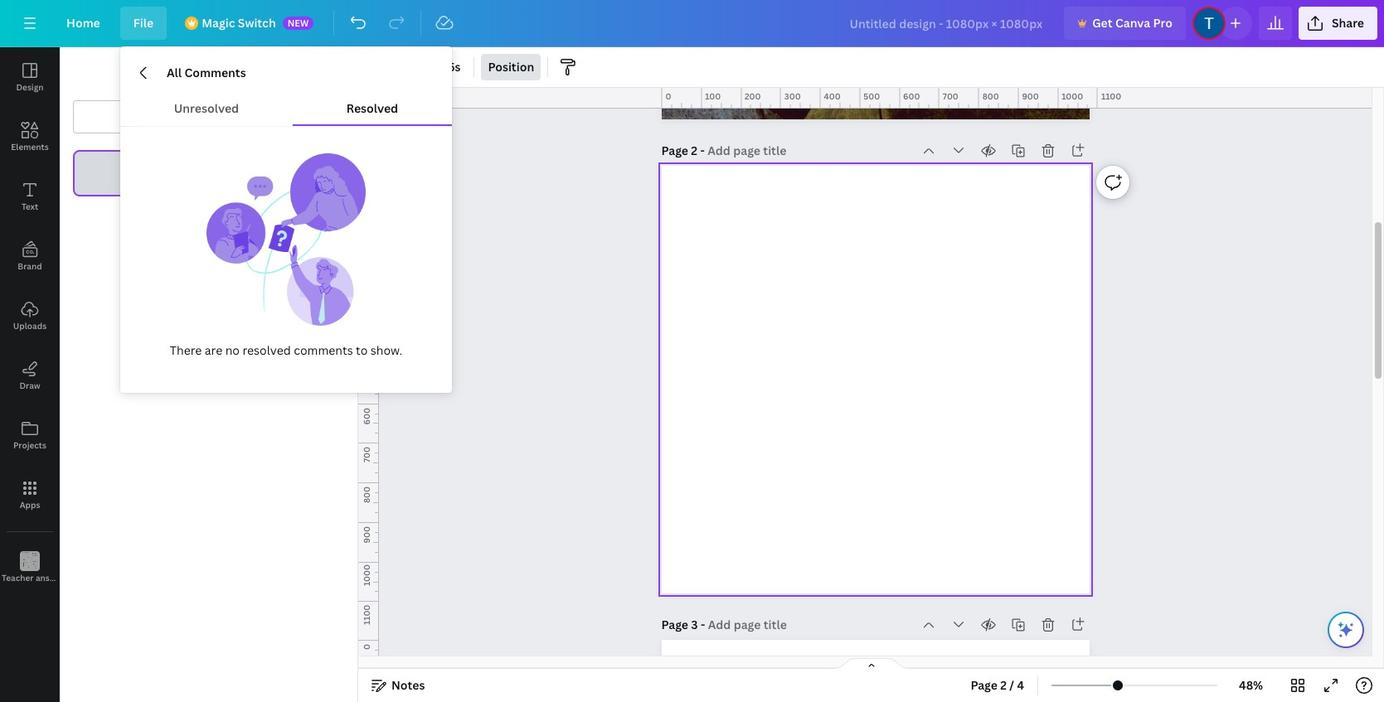 Task type: vqa. For each thing, say whether or not it's contained in the screenshot.
'-' to the top
yes



Task type: describe. For each thing, give the bounding box(es) containing it.
2 for -
[[691, 143, 698, 158]]

magic
[[202, 15, 235, 31]]

design button
[[0, 47, 60, 107]]

get canva pro button
[[1064, 7, 1186, 40]]

48%
[[1239, 678, 1263, 693]]

magic switch
[[202, 15, 276, 31]]

notes button
[[365, 673, 432, 699]]

teacher
[[2, 572, 34, 584]]

design
[[16, 81, 44, 93]]

elements
[[11, 141, 49, 153]]

100
[[705, 90, 721, 102]]

canva
[[1115, 15, 1150, 31]]

- for page 3 -
[[701, 617, 705, 633]]

file
[[133, 15, 154, 31]]

1 vertical spatial 900
[[361, 527, 372, 543]]

19.5s button
[[406, 54, 467, 80]]

0 horizontal spatial 600
[[361, 408, 372, 425]]

canva assistant image
[[1336, 620, 1356, 640]]

home link
[[53, 7, 113, 40]]

19.5s
[[432, 59, 461, 75]]

resolved button
[[293, 93, 452, 124]]

uploads button
[[0, 286, 60, 346]]

comments
[[184, 65, 246, 80]]

300
[[784, 90, 801, 102]]

side panel tab list
[[0, 47, 84, 598]]

answer
[[36, 572, 64, 584]]

;
[[29, 574, 31, 585]]

unresolved
[[174, 100, 239, 116]]

3
[[691, 617, 698, 633]]

there
[[170, 343, 202, 359]]

0 horizontal spatial 1000
[[361, 564, 372, 586]]

draw
[[19, 380, 40, 391]]

2 for /
[[1000, 678, 1007, 693]]

Page title text field
[[708, 617, 789, 634]]

page 2 / 4 button
[[964, 673, 1031, 699]]

notes
[[391, 678, 425, 693]]

position
[[488, 59, 534, 75]]

share
[[1332, 15, 1364, 31]]

get canva pro
[[1092, 15, 1173, 31]]

position button
[[481, 54, 541, 80]]

pro
[[1153, 15, 1173, 31]]

brand
[[18, 260, 42, 272]]

1 vertical spatial 800
[[361, 487, 372, 504]]

show pages image
[[831, 658, 911, 671]]



Task type: locate. For each thing, give the bounding box(es) containing it.
there are no resolved comments to show.
[[170, 343, 402, 359]]

page left /
[[971, 678, 998, 693]]

no
[[225, 343, 240, 359]]

200
[[745, 90, 761, 102]]

elements button
[[0, 107, 60, 167]]

arrange button
[[73, 54, 212, 85]]

teacher answer keys
[[2, 572, 84, 584]]

main menu bar
[[0, 0, 1384, 47]]

2 left page title text box on the top
[[691, 143, 698, 158]]

0 horizontal spatial 2
[[691, 143, 698, 158]]

400
[[824, 90, 841, 102]]

1 vertical spatial 1100
[[361, 605, 372, 626]]

1 horizontal spatial 700
[[943, 90, 959, 102]]

0 vertical spatial 800
[[982, 90, 999, 102]]

/
[[1010, 678, 1014, 693]]

2 left /
[[1000, 678, 1007, 693]]

1 vertical spatial 2
[[1000, 678, 1007, 693]]

to
[[356, 343, 368, 359]]

1100
[[1101, 90, 1122, 102], [361, 605, 372, 626]]

1 vertical spatial 700
[[361, 447, 372, 463]]

2
[[691, 143, 698, 158], [1000, 678, 1007, 693]]

0
[[666, 90, 671, 102], [361, 644, 372, 650]]

file button
[[120, 7, 167, 40]]

0 horizontal spatial 900
[[361, 527, 372, 543]]

draw button
[[0, 346, 60, 406]]

text
[[21, 201, 38, 212]]

900
[[1022, 90, 1039, 102], [361, 527, 372, 543]]

page 2 / 4
[[971, 678, 1024, 693]]

Page title text field
[[708, 143, 788, 159]]

0 horizontal spatial 0
[[361, 644, 372, 650]]

2 inside button
[[1000, 678, 1007, 693]]

0 horizontal spatial 800
[[361, 487, 372, 504]]

resolved
[[346, 100, 398, 116]]

page inside button
[[971, 678, 998, 693]]

page for page 2
[[661, 143, 688, 158]]

1 horizontal spatial 1100
[[1101, 90, 1122, 102]]

0 horizontal spatial 700
[[361, 447, 372, 463]]

1 vertical spatial 1000
[[361, 564, 372, 586]]

1 vertical spatial page
[[661, 617, 688, 633]]

2 - from the top
[[701, 617, 705, 633]]

text button
[[0, 167, 60, 226]]

switch
[[238, 15, 276, 31]]

page left page title text box on the top
[[661, 143, 688, 158]]

0 vertical spatial 600
[[903, 90, 920, 102]]

0 vertical spatial 1000
[[1062, 90, 1083, 102]]

Overlapping button
[[210, 104, 340, 130]]

projects button
[[0, 406, 60, 465]]

1 - from the top
[[700, 143, 705, 158]]

projects
[[13, 440, 46, 451]]

apps
[[20, 499, 40, 511]]

0 vertical spatial -
[[700, 143, 705, 158]]

are
[[205, 343, 222, 359]]

1100 up notes button
[[361, 605, 372, 626]]

resolved
[[243, 343, 291, 359]]

comments
[[294, 343, 353, 359]]

600 down "to"
[[361, 408, 372, 425]]

1 horizontal spatial 800
[[982, 90, 999, 102]]

600
[[903, 90, 920, 102], [361, 408, 372, 425]]

0 vertical spatial 2
[[691, 143, 698, 158]]

0 vertical spatial 900
[[1022, 90, 1039, 102]]

Design title text field
[[836, 7, 1058, 40]]

1 vertical spatial 0
[[361, 644, 372, 650]]

800
[[982, 90, 999, 102], [361, 487, 372, 504]]

page
[[661, 143, 688, 158], [661, 617, 688, 633], [971, 678, 998, 693]]

page 2 -
[[661, 143, 708, 158]]

- left page title text box on the top
[[700, 143, 705, 158]]

brand button
[[0, 226, 60, 286]]

None button
[[77, 104, 207, 130]]

page 3 -
[[661, 617, 708, 633]]

get
[[1092, 15, 1113, 31]]

500
[[864, 90, 880, 102]]

1 horizontal spatial 600
[[903, 90, 920, 102]]

all comments
[[167, 65, 246, 80]]

0 vertical spatial 700
[[943, 90, 959, 102]]

page for page 3
[[661, 617, 688, 633]]

0 vertical spatial page
[[661, 143, 688, 158]]

1 horizontal spatial 900
[[1022, 90, 1039, 102]]

page left 3
[[661, 617, 688, 633]]

0 vertical spatial 1100
[[1101, 90, 1122, 102]]

share button
[[1299, 7, 1378, 40]]

1 horizontal spatial 2
[[1000, 678, 1007, 693]]

2 vertical spatial page
[[971, 678, 998, 693]]

unresolved button
[[120, 93, 293, 124]]

new
[[288, 17, 309, 29]]

- right 3
[[701, 617, 705, 633]]

1000
[[1062, 90, 1083, 102], [361, 564, 372, 586]]

48% button
[[1224, 673, 1278, 699]]

0 horizontal spatial 1100
[[361, 605, 372, 626]]

-
[[700, 143, 705, 158], [701, 617, 705, 633]]

overlapping
[[240, 109, 310, 124]]

1 vertical spatial -
[[701, 617, 705, 633]]

0 left the 100
[[666, 90, 671, 102]]

home
[[66, 15, 100, 31]]

show.
[[371, 343, 402, 359]]

keys
[[66, 572, 84, 584]]

700
[[943, 90, 959, 102], [361, 447, 372, 463]]

1100 down get
[[1101, 90, 1122, 102]]

1 horizontal spatial 0
[[666, 90, 671, 102]]

apps button
[[0, 465, 60, 525]]

1 vertical spatial 600
[[361, 408, 372, 425]]

- for page 2 -
[[700, 143, 705, 158]]

0 up notes button
[[361, 644, 372, 650]]

arrange
[[120, 61, 165, 77]]

0 vertical spatial 0
[[666, 90, 671, 102]]

600 right 500
[[903, 90, 920, 102]]

all
[[167, 65, 182, 80]]

uploads
[[13, 320, 47, 332]]

4
[[1017, 678, 1024, 693]]

1 horizontal spatial 1000
[[1062, 90, 1083, 102]]



